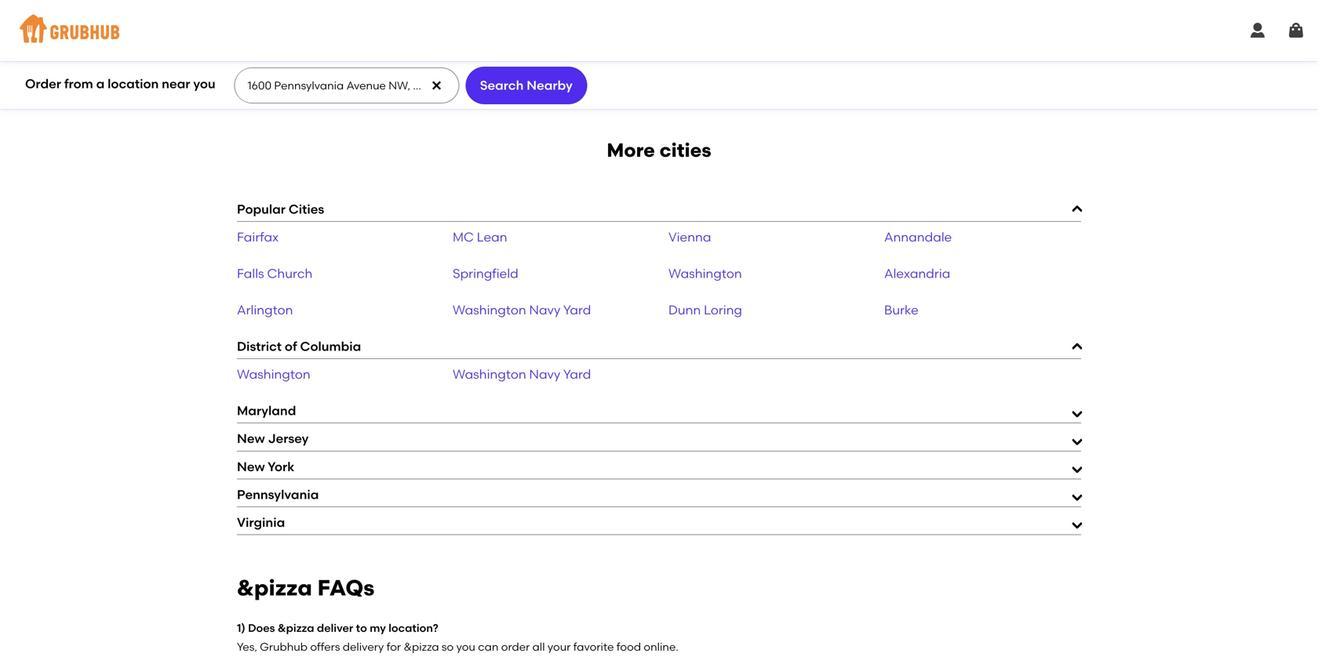 Task type: vqa. For each thing, say whether or not it's contained in the screenshot.
Dessert 'image'
no



Task type: locate. For each thing, give the bounding box(es) containing it.
1 vertical spatial navy
[[529, 367, 561, 382]]

2 navy from the top
[[529, 367, 561, 382]]

1 vertical spatial yard
[[563, 367, 591, 382]]

new
[[237, 431, 265, 447], [237, 459, 265, 475]]

you right near
[[193, 76, 216, 92]]

annandale
[[884, 230, 952, 245]]

more cities
[[607, 139, 711, 162]]

0 vertical spatial svg image
[[1249, 21, 1267, 40]]

1)
[[237, 622, 245, 635]]

food
[[617, 641, 641, 654]]

&pizza up grubhub
[[278, 622, 314, 635]]

0 vertical spatial new
[[237, 431, 265, 447]]

cities
[[289, 202, 324, 217]]

1 new from the top
[[237, 431, 265, 447]]

0 horizontal spatial you
[[193, 76, 216, 92]]

washington navy yard link
[[453, 303, 591, 318], [453, 367, 591, 382]]

washington
[[669, 266, 742, 281], [453, 303, 526, 318], [237, 367, 310, 382], [453, 367, 526, 382]]

0 vertical spatial washington navy yard
[[453, 303, 591, 318]]

new up new york at left
[[237, 431, 265, 447]]

arlington
[[237, 303, 293, 318]]

svg image left svg icon on the top right
[[1249, 21, 1267, 40]]

0 vertical spatial yard
[[563, 303, 591, 318]]

svg image
[[1287, 21, 1306, 40]]

lean
[[477, 230, 507, 245]]

1 vertical spatial new
[[237, 459, 265, 475]]

navy for second washington navy yard link from the bottom of the page
[[529, 303, 561, 318]]

1 yard from the top
[[563, 303, 591, 318]]

location?
[[389, 622, 439, 635]]

svg image
[[1249, 21, 1267, 40], [430, 79, 443, 92]]

fairfax link
[[237, 230, 279, 245]]

search
[[480, 78, 524, 93]]

delivery
[[343, 641, 384, 654]]

1 vertical spatial washington navy yard link
[[453, 367, 591, 382]]

1 horizontal spatial you
[[456, 641, 475, 654]]

washington link
[[669, 266, 742, 281], [237, 367, 310, 382]]

&pizza
[[319, 76, 376, 96], [237, 575, 312, 601], [278, 622, 314, 635], [404, 641, 439, 654]]

1 washington navy yard link from the top
[[453, 303, 591, 318]]

burke
[[884, 303, 919, 318]]

a right choose
[[304, 76, 315, 96]]

so
[[442, 641, 454, 654]]

1 vertical spatial washington link
[[237, 367, 310, 382]]

washington navy yard
[[453, 303, 591, 318], [453, 367, 591, 382]]

yard
[[563, 303, 591, 318], [563, 367, 591, 382]]

can
[[478, 641, 499, 654]]

new jersey
[[237, 431, 309, 447]]

order
[[501, 641, 530, 654]]

navy for 1st washington navy yard link from the bottom of the page
[[529, 367, 561, 382]]

washington link down district on the left of page
[[237, 367, 310, 382]]

2 new from the top
[[237, 459, 265, 475]]

loring
[[704, 303, 742, 318]]

york
[[268, 459, 295, 475]]

dunn loring link
[[669, 303, 742, 318]]

a right from
[[96, 76, 105, 92]]

you
[[193, 76, 216, 92], [456, 641, 475, 654]]

vienna link
[[669, 230, 711, 245]]

1 navy from the top
[[529, 303, 561, 318]]

0 vertical spatial navy
[[529, 303, 561, 318]]

popular cities
[[237, 202, 324, 217]]

mc lean link
[[453, 230, 507, 245]]

1 horizontal spatial svg image
[[1249, 21, 1267, 40]]

navy
[[529, 303, 561, 318], [529, 367, 561, 382]]

mc lean
[[453, 230, 507, 245]]

you right 'so'
[[456, 641, 475, 654]]

burke link
[[884, 303, 919, 318]]

yes,
[[237, 641, 257, 654]]

&pizza up does
[[237, 575, 312, 601]]

for
[[387, 641, 401, 654]]

svg image left search
[[430, 79, 443, 92]]

0 horizontal spatial svg image
[[430, 79, 443, 92]]

washington link up dunn loring link
[[669, 266, 742, 281]]

columbia
[[300, 339, 361, 354]]

0 vertical spatial washington navy yard link
[[453, 303, 591, 318]]

1 horizontal spatial washington link
[[669, 266, 742, 281]]

to
[[356, 622, 367, 635]]

mc
[[453, 230, 474, 245]]

new left york
[[237, 459, 265, 475]]

&pizza faqs
[[237, 575, 375, 601]]

1 vertical spatial you
[[456, 641, 475, 654]]

falls church
[[237, 266, 313, 281]]

choose
[[237, 76, 300, 96]]

springfield link
[[453, 266, 519, 281]]

a
[[304, 76, 315, 96], [96, 76, 105, 92]]

alexandria
[[884, 266, 951, 281]]

dunn loring
[[669, 303, 742, 318]]

jersey
[[268, 431, 309, 447]]

0 horizontal spatial washington link
[[237, 367, 310, 382]]

main navigation navigation
[[0, 0, 1318, 61]]

1 vertical spatial washington navy yard
[[453, 367, 591, 382]]

new for new york
[[237, 459, 265, 475]]

district
[[237, 339, 282, 354]]

1 horizontal spatial a
[[304, 76, 315, 96]]

favorite
[[573, 641, 614, 654]]

arlington link
[[237, 303, 293, 318]]



Task type: describe. For each thing, give the bounding box(es) containing it.
vienna
[[669, 230, 711, 245]]

search nearby button
[[466, 67, 587, 104]]

all
[[533, 641, 545, 654]]

2 washington navy yard from the top
[[453, 367, 591, 382]]

&pizza down 'location?'
[[404, 641, 439, 654]]

falls church link
[[237, 266, 313, 281]]

alexandria link
[[884, 266, 951, 281]]

new for new jersey
[[237, 431, 265, 447]]

location
[[108, 76, 159, 92]]

cities
[[660, 139, 711, 162]]

search nearby
[[480, 78, 573, 93]]

fairfax
[[237, 230, 279, 245]]

1 washington navy yard from the top
[[453, 303, 591, 318]]

maryland
[[237, 404, 296, 419]]

grubhub
[[260, 641, 308, 654]]

my
[[370, 622, 386, 635]]

0 vertical spatial washington link
[[669, 266, 742, 281]]

1) does &pizza deliver to my location? yes, grubhub offers delivery for &pizza so you can order all your favorite food online.
[[237, 622, 679, 654]]

pennsylvania
[[237, 487, 319, 502]]

0 vertical spatial you
[[193, 76, 216, 92]]

more
[[607, 139, 655, 162]]

choose a &pizza nearby
[[237, 76, 438, 96]]

faqs
[[318, 575, 375, 601]]

2 washington navy yard link from the top
[[453, 367, 591, 382]]

order from a location near you
[[25, 76, 216, 92]]

dunn
[[669, 303, 701, 318]]

deliver
[[317, 622, 353, 635]]

0 horizontal spatial a
[[96, 76, 105, 92]]

virginia
[[237, 515, 285, 530]]

of
[[285, 339, 297, 354]]

springfield
[[453, 266, 519, 281]]

Search Address search field
[[234, 68, 458, 103]]

&pizza left nearby in the top of the page
[[319, 76, 376, 96]]

near
[[162, 76, 190, 92]]

popular
[[237, 202, 286, 217]]

online.
[[644, 641, 679, 654]]

does
[[248, 622, 275, 635]]

your
[[548, 641, 571, 654]]

falls
[[237, 266, 264, 281]]

offers
[[310, 641, 340, 654]]

church
[[267, 266, 313, 281]]

order
[[25, 76, 61, 92]]

1 vertical spatial svg image
[[430, 79, 443, 92]]

district of columbia
[[237, 339, 361, 354]]

nearby
[[380, 76, 438, 96]]

svg image inside main navigation navigation
[[1249, 21, 1267, 40]]

nearby
[[527, 78, 573, 93]]

from
[[64, 76, 93, 92]]

2 yard from the top
[[563, 367, 591, 382]]

you inside 1) does &pizza deliver to my location? yes, grubhub offers delivery for &pizza so you can order all your favorite food online.
[[456, 641, 475, 654]]

new york
[[237, 459, 295, 475]]

annandale link
[[884, 230, 952, 245]]



